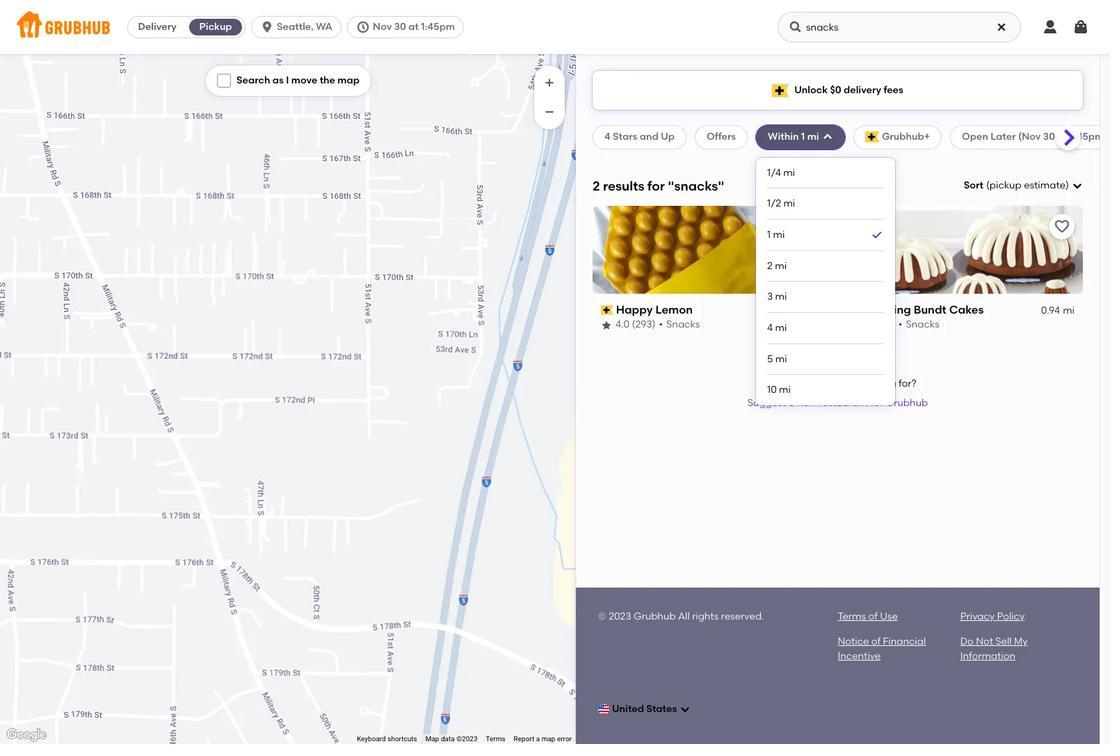 Task type: describe. For each thing, give the bounding box(es) containing it.
sell
[[996, 637, 1013, 648]]

list box containing 1/4 mi
[[768, 158, 885, 406]]

1 horizontal spatial at
[[1058, 131, 1069, 143]]

you're
[[832, 378, 860, 390]]

1 vertical spatial grubhub
[[634, 611, 676, 623]]

cakes
[[950, 303, 984, 317]]

2 results for "snacks"
[[593, 178, 725, 194]]

$0
[[831, 84, 842, 96]]

within
[[769, 131, 799, 143]]

1/2
[[768, 198, 782, 210]]

2 for 2 mi
[[768, 260, 773, 272]]

nov 30 at 1:45pm button
[[347, 16, 470, 38]]

"snacks"
[[668, 178, 725, 194]]

0.94
[[1042, 305, 1061, 317]]

2023
[[609, 611, 632, 623]]

1/4 mi
[[768, 167, 796, 179]]

map
[[426, 736, 440, 743]]

none field containing sort
[[965, 179, 1084, 193]]

1:45pm
[[421, 21, 455, 33]]

2 snacks from the left
[[907, 319, 940, 331]]

3 mi
[[768, 291, 788, 303]]

check icon image
[[871, 228, 885, 242]]

up
[[661, 131, 675, 143]]

4 for 4 mi
[[768, 322, 773, 334]]

5
[[768, 353, 774, 365]]

privacy
[[961, 611, 996, 623]]

keyboard shortcuts
[[357, 736, 417, 743]]

what
[[806, 378, 830, 390]]

mi for 5 mi
[[776, 353, 788, 365]]

report a map error link
[[514, 736, 572, 743]]

sort
[[965, 180, 984, 191]]

results
[[604, 178, 645, 194]]

delivery
[[138, 21, 177, 33]]

the
[[320, 74, 336, 86]]

(5) • snacks
[[883, 319, 940, 331]]

united
[[613, 704, 645, 715]]

main navigation navigation
[[0, 0, 1111, 54]]

later
[[991, 131, 1017, 143]]

1 mi
[[768, 229, 785, 241]]

(293)
[[632, 319, 656, 331]]

notice of financial incentive
[[838, 637, 927, 662]]

mi right within
[[808, 131, 820, 143]]

suggest
[[748, 398, 787, 409]]

10 mi
[[768, 384, 791, 396]]

seattle,
[[277, 21, 314, 33]]

pickup
[[990, 180, 1022, 191]]

do not sell my information
[[961, 637, 1029, 662]]

mi for 2 mi
[[776, 260, 787, 272]]

i
[[286, 74, 289, 86]]

1 inside option
[[768, 229, 771, 241]]

not
[[977, 637, 994, 648]]

svg image inside nov 30 at 1:45pm button
[[356, 20, 370, 34]]

0.92 mi
[[791, 305, 825, 317]]

0.94 mi
[[1042, 305, 1075, 317]]

subscription pass image
[[852, 306, 865, 315]]

nothing bundt cakes
[[867, 303, 984, 317]]

information
[[961, 651, 1016, 662]]

notice of financial incentive link
[[838, 637, 927, 662]]

at inside nov 30 at 1:45pm button
[[409, 21, 419, 33]]

a for suggest
[[789, 398, 795, 409]]

united states button
[[599, 697, 691, 723]]

delivery button
[[128, 16, 187, 38]]

unlock
[[795, 84, 828, 96]]

privacy policy
[[961, 611, 1026, 623]]

4 stars and up
[[605, 131, 675, 143]]

states
[[647, 704, 677, 715]]

pickup button
[[187, 16, 245, 38]]

for?
[[899, 378, 917, 390]]

©
[[599, 611, 607, 623]]

terms for terms of use
[[838, 611, 867, 623]]

1 vertical spatial 30
[[1044, 131, 1056, 143]]

keyboard shortcuts button
[[357, 735, 417, 745]]

a for report
[[536, 736, 540, 743]]

nov
[[373, 21, 392, 33]]

open
[[963, 131, 989, 143]]

seattle, wa button
[[251, 16, 347, 38]]

© 2023 grubhub all rights reserved.
[[599, 611, 765, 623]]

nov 30 at 1:45pm
[[373, 21, 455, 33]]

wa
[[316, 21, 333, 33]]

1 horizontal spatial map
[[542, 736, 556, 743]]

map data ©2023
[[426, 736, 478, 743]]

svg image inside field
[[1073, 180, 1084, 192]]

within 1 mi
[[769, 131, 820, 143]]

policy
[[998, 611, 1026, 623]]



Task type: vqa. For each thing, say whether or not it's contained in the screenshot.
topmost Milk
no



Task type: locate. For each thing, give the bounding box(es) containing it.
save this restaurant button for nothing bundt cakes
[[1050, 214, 1075, 239]]

my
[[1015, 637, 1029, 648]]

30 right nov
[[394, 21, 406, 33]]

report a map error
[[514, 736, 572, 743]]

nothing bundt cakes logo image
[[844, 206, 1084, 294]]

0 horizontal spatial for
[[648, 178, 665, 194]]

data
[[441, 736, 455, 743]]

stars
[[613, 131, 638, 143]]

0 horizontal spatial snacks
[[667, 319, 700, 331]]

grubhub plus flag logo image for unlock $0 delivery fees
[[773, 84, 789, 97]]

mi for 1/4 mi
[[784, 167, 796, 179]]

1
[[802, 131, 806, 143], [768, 229, 771, 241]]

0 vertical spatial of
[[869, 611, 878, 623]]

1 horizontal spatial grubhub plus flag logo image
[[866, 132, 880, 143]]

mi for 4 mi
[[776, 322, 788, 334]]

2 inside list box
[[768, 260, 773, 272]]

2
[[593, 178, 600, 194], [768, 260, 773, 272]]

(nov
[[1019, 131, 1042, 143]]

error
[[558, 736, 572, 743]]

4.0
[[616, 319, 630, 331]]

mi right 0.92
[[813, 305, 825, 317]]

mi for 0.94 mi
[[1064, 305, 1075, 317]]

1 vertical spatial of
[[872, 637, 881, 648]]

4 mi
[[768, 322, 788, 334]]

1 down 1/2
[[768, 229, 771, 241]]

star icon image
[[601, 320, 613, 331]]

snacks down lemon
[[667, 319, 700, 331]]

• right (5)
[[899, 319, 903, 331]]

0 vertical spatial 30
[[394, 21, 406, 33]]

privacy policy link
[[961, 611, 1026, 623]]

3
[[768, 291, 774, 303]]

mi right 1/2
[[784, 198, 796, 210]]

shortcuts
[[388, 736, 417, 743]]

4 left "stars"
[[605, 131, 611, 143]]

4 inside list box
[[768, 322, 773, 334]]

terms
[[838, 611, 867, 623], [486, 736, 506, 743]]

mi right 0.94
[[1064, 305, 1075, 317]]

of left use
[[869, 611, 878, 623]]

mi inside 1 mi option
[[774, 229, 785, 241]]

2 • from the left
[[899, 319, 903, 331]]

of for notice
[[872, 637, 881, 648]]

grubhub inside "button"
[[886, 398, 929, 409]]

united states
[[613, 704, 677, 715]]

1 • from the left
[[660, 319, 663, 331]]

1 vertical spatial map
[[542, 736, 556, 743]]

1 vertical spatial terms
[[486, 736, 506, 743]]

svg image
[[1043, 19, 1059, 36], [356, 20, 370, 34], [823, 132, 834, 143], [680, 704, 691, 716]]

save this restaurant button
[[799, 214, 825, 239], [1050, 214, 1075, 239]]

1 snacks from the left
[[667, 319, 700, 331]]

new
[[798, 398, 817, 409]]

a left new
[[789, 398, 795, 409]]

2 save this restaurant button from the left
[[1050, 214, 1075, 239]]

restaurant
[[820, 398, 869, 409]]

Search for food, convenience, alcohol... search field
[[778, 12, 1022, 42]]

save this restaurant button for happy lemon
[[799, 214, 825, 239]]

do not sell my information link
[[961, 637, 1029, 662]]

for inside "button"
[[871, 398, 884, 409]]

delivery
[[844, 84, 882, 96]]

0 horizontal spatial a
[[536, 736, 540, 743]]

0 horizontal spatial at
[[409, 21, 419, 33]]

language select image
[[599, 704, 610, 716]]

• down happy lemon
[[660, 319, 663, 331]]

at
[[409, 21, 419, 33], [1058, 131, 1069, 143]]

grubhub+
[[883, 131, 931, 143]]

2 up 3
[[768, 260, 773, 272]]

mi for 0.92 mi
[[813, 305, 825, 317]]

1 vertical spatial 2
[[768, 260, 773, 272]]

0 vertical spatial 1
[[802, 131, 806, 143]]

mi right 5 on the right of page
[[776, 353, 788, 365]]

open later (nov 30 at 1:45pm)
[[963, 131, 1109, 143]]

svg image
[[1073, 19, 1090, 36], [260, 20, 274, 34], [789, 20, 803, 34], [997, 22, 1008, 33], [1073, 180, 1084, 192]]

at left 1:45pm) at the top
[[1058, 131, 1069, 143]]

mi right 1/4
[[784, 167, 796, 179]]

as
[[273, 74, 284, 86]]

0 horizontal spatial 30
[[394, 21, 406, 33]]

a
[[789, 398, 795, 409], [536, 736, 540, 743]]

1:45pm)
[[1071, 131, 1109, 143]]

mi up 5 mi
[[776, 322, 788, 334]]

30 right (nov
[[1044, 131, 1056, 143]]

do
[[961, 637, 974, 648]]

0 vertical spatial a
[[789, 398, 795, 409]]

1 horizontal spatial a
[[789, 398, 795, 409]]

0 vertical spatial 2
[[593, 178, 600, 194]]

0 vertical spatial at
[[409, 21, 419, 33]]

google image
[[3, 727, 49, 745]]

of up incentive
[[872, 637, 881, 648]]

looking
[[863, 378, 897, 390]]

4
[[605, 131, 611, 143], [768, 322, 773, 334]]

1 vertical spatial a
[[536, 736, 540, 743]]

lemon
[[656, 303, 693, 317]]

(
[[987, 180, 990, 191]]

mi for 1 mi
[[774, 229, 785, 241]]

suggest a new restaurant for grubhub
[[748, 398, 929, 409]]

terms up notice
[[838, 611, 867, 623]]

1 right within
[[802, 131, 806, 143]]

0 vertical spatial for
[[648, 178, 665, 194]]

0 horizontal spatial 4
[[605, 131, 611, 143]]

don't see what you're looking for?
[[760, 378, 917, 390]]

0 horizontal spatial terms
[[486, 736, 506, 743]]

mi up 2 mi
[[774, 229, 785, 241]]

fees
[[884, 84, 904, 96]]

4 for 4 stars and up
[[605, 131, 611, 143]]

save this restaurant image
[[804, 218, 820, 235]]

all
[[679, 611, 690, 623]]

happy lemon logo image
[[593, 206, 833, 294]]

list box
[[768, 158, 885, 406]]

save this restaurant button down )
[[1050, 214, 1075, 239]]

a right report
[[536, 736, 540, 743]]

1 horizontal spatial terms
[[838, 611, 867, 623]]

mi right 3
[[776, 291, 788, 303]]

grubhub left all
[[634, 611, 676, 623]]

1 vertical spatial grubhub plus flag logo image
[[866, 132, 880, 143]]

snacks
[[667, 319, 700, 331], [907, 319, 940, 331]]

mi for 1/2 mi
[[784, 198, 796, 210]]

4 down 3
[[768, 322, 773, 334]]

terms link
[[486, 736, 506, 743]]

map
[[338, 74, 360, 86], [542, 736, 556, 743]]

save this restaurant button right '1 mi'
[[799, 214, 825, 239]]

0 horizontal spatial map
[[338, 74, 360, 86]]

2 left results
[[593, 178, 600, 194]]

rights
[[693, 611, 719, 623]]

1 horizontal spatial for
[[871, 398, 884, 409]]

seattle, wa
[[277, 21, 333, 33]]

snacks down "nothing bundt cakes"
[[907, 319, 940, 331]]

plus icon image
[[543, 76, 557, 90]]

grubhub plus flag logo image for grubhub+
[[866, 132, 880, 143]]

grubhub down for? at the right bottom of page
[[886, 398, 929, 409]]

5 mi
[[768, 353, 788, 365]]

0 horizontal spatial •
[[660, 319, 663, 331]]

1 horizontal spatial 4
[[768, 322, 773, 334]]

©2023
[[457, 736, 478, 743]]

0 vertical spatial grubhub
[[886, 398, 929, 409]]

1 horizontal spatial save this restaurant button
[[1050, 214, 1075, 239]]

0 horizontal spatial grubhub plus flag logo image
[[773, 84, 789, 97]]

1/4
[[768, 167, 782, 179]]

1 horizontal spatial 30
[[1044, 131, 1056, 143]]

financial
[[884, 637, 927, 648]]

svg image inside seattle, wa button
[[260, 20, 274, 34]]

30 inside nov 30 at 1:45pm button
[[394, 21, 406, 33]]

map region
[[0, 0, 665, 745]]

0 vertical spatial 4
[[605, 131, 611, 143]]

1 vertical spatial 1
[[768, 229, 771, 241]]

for down looking
[[871, 398, 884, 409]]

2 mi
[[768, 260, 787, 272]]

bundt
[[914, 303, 947, 317]]

1 save this restaurant button from the left
[[799, 214, 825, 239]]

save this restaurant image
[[1055, 218, 1071, 235]]

estimate
[[1025, 180, 1066, 191]]

1 horizontal spatial 2
[[768, 260, 773, 272]]

of for terms
[[869, 611, 878, 623]]

2 for 2 results for "snacks"
[[593, 178, 600, 194]]

of inside notice of financial incentive
[[872, 637, 881, 648]]

for right results
[[648, 178, 665, 194]]

reserved.
[[722, 611, 765, 623]]

mi right 10
[[780, 384, 791, 396]]

1 mi option
[[768, 220, 885, 251]]

1 horizontal spatial •
[[899, 319, 903, 331]]

notice
[[838, 637, 870, 648]]

0 vertical spatial terms
[[838, 611, 867, 623]]

1 horizontal spatial 1
[[802, 131, 806, 143]]

)
[[1066, 180, 1070, 191]]

terms left report
[[486, 736, 506, 743]]

happy lemon
[[617, 303, 693, 317]]

subscription pass image
[[601, 306, 614, 315]]

nothing
[[867, 303, 912, 317]]

0 horizontal spatial 1
[[768, 229, 771, 241]]

terms of use link
[[838, 611, 899, 623]]

suggest a new restaurant for grubhub button
[[742, 391, 935, 417]]

at left 1:45pm
[[409, 21, 419, 33]]

search
[[237, 74, 270, 86]]

1 horizontal spatial grubhub
[[886, 398, 929, 409]]

keyboard
[[357, 736, 386, 743]]

grubhub plus flag logo image left unlock on the right of page
[[773, 84, 789, 97]]

don't
[[760, 378, 785, 390]]

terms for terms link on the bottom of page
[[486, 736, 506, 743]]

grubhub plus flag logo image left grubhub+ at the top right of the page
[[866, 132, 880, 143]]

0.92
[[791, 305, 810, 317]]

1 vertical spatial 4
[[768, 322, 773, 334]]

mi for 10 mi
[[780, 384, 791, 396]]

1 vertical spatial for
[[871, 398, 884, 409]]

a inside "suggest a new restaurant for grubhub" "button"
[[789, 398, 795, 409]]

1 horizontal spatial snacks
[[907, 319, 940, 331]]

0 horizontal spatial grubhub
[[634, 611, 676, 623]]

0 horizontal spatial save this restaurant button
[[799, 214, 825, 239]]

mi for 3 mi
[[776, 291, 788, 303]]

unlock $0 delivery fees
[[795, 84, 904, 96]]

10
[[768, 384, 777, 396]]

map left error
[[542, 736, 556, 743]]

offers
[[707, 131, 737, 143]]

0 vertical spatial map
[[338, 74, 360, 86]]

None field
[[965, 179, 1084, 193]]

incentive
[[838, 651, 882, 662]]

and
[[640, 131, 659, 143]]

0 horizontal spatial 2
[[593, 178, 600, 194]]

• snacks
[[660, 319, 700, 331]]

move
[[292, 74, 318, 86]]

1 vertical spatial at
[[1058, 131, 1069, 143]]

0 vertical spatial grubhub plus flag logo image
[[773, 84, 789, 97]]

map right "the"
[[338, 74, 360, 86]]

pickup
[[200, 21, 232, 33]]

grubhub plus flag logo image
[[773, 84, 789, 97], [866, 132, 880, 143]]

minus icon image
[[543, 105, 557, 119]]

svg image inside united states 'button'
[[680, 704, 691, 716]]

use
[[881, 611, 899, 623]]

mi up 3 mi
[[776, 260, 787, 272]]



